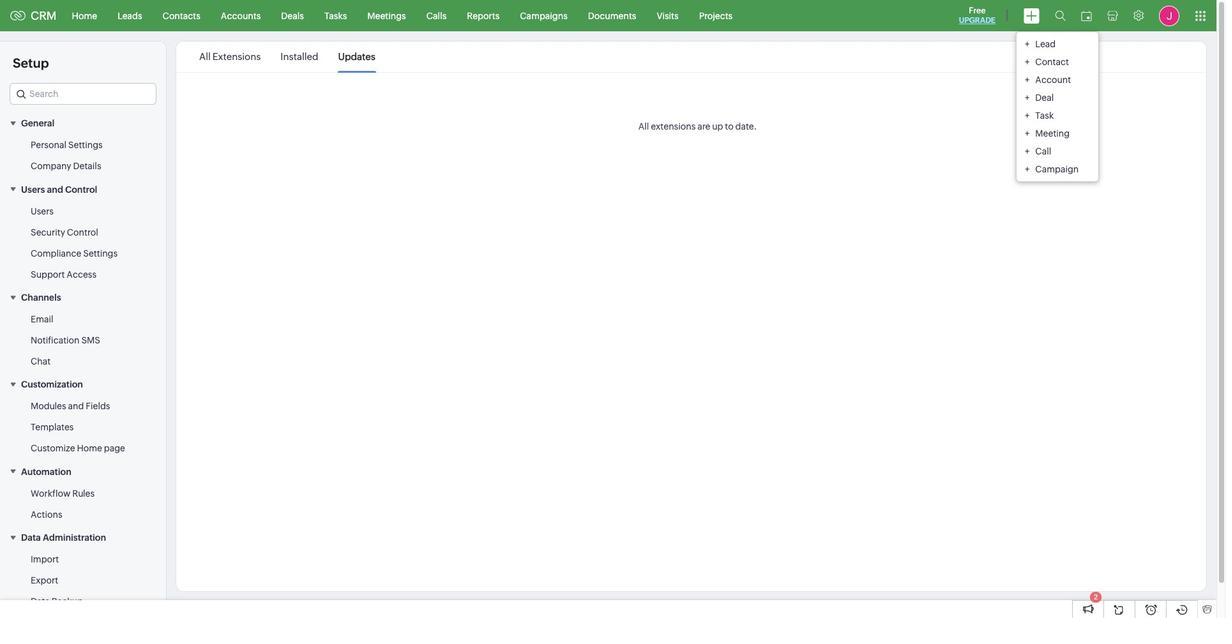 Task type: vqa. For each thing, say whether or not it's contained in the screenshot.
second not started
no



Task type: describe. For each thing, give the bounding box(es) containing it.
deal
[[1036, 92, 1054, 103]]

projects link
[[689, 0, 743, 31]]

users for users
[[31, 206, 54, 216]]

documents link
[[578, 0, 647, 31]]

access
[[67, 269, 96, 280]]

5 menu item from the top
[[1017, 106, 1099, 124]]

search element
[[1048, 0, 1074, 31]]

details
[[73, 161, 101, 171]]

security control link
[[31, 226, 98, 239]]

automation button
[[0, 460, 166, 483]]

channels region
[[0, 309, 166, 372]]

+ campaign
[[1025, 164, 1079, 174]]

users for users and control
[[21, 184, 45, 195]]

modules and fields link
[[31, 400, 110, 413]]

leads
[[118, 11, 142, 21]]

crm
[[31, 9, 57, 22]]

meeting
[[1036, 128, 1070, 138]]

company details
[[31, 161, 101, 171]]

data for data administration
[[21, 533, 41, 543]]

settings for compliance settings
[[83, 248, 118, 259]]

campaigns link
[[510, 0, 578, 31]]

visits link
[[647, 0, 689, 31]]

modules
[[31, 401, 66, 412]]

+ meeting
[[1025, 128, 1070, 138]]

updates link
[[338, 42, 376, 72]]

support access
[[31, 269, 96, 280]]

company
[[31, 161, 71, 171]]

account
[[1036, 74, 1071, 85]]

all for all extensions are up to date.
[[639, 121, 649, 132]]

+ contact
[[1025, 57, 1069, 67]]

visits
[[657, 11, 679, 21]]

email
[[31, 314, 53, 325]]

+ account
[[1025, 74, 1071, 85]]

reports
[[467, 11, 500, 21]]

home inside customization region
[[77, 444, 102, 454]]

automation
[[21, 467, 71, 477]]

users link
[[31, 205, 54, 218]]

workflow
[[31, 489, 70, 499]]

tasks
[[324, 11, 347, 21]]

4 menu item from the top
[[1017, 88, 1099, 106]]

date.
[[736, 121, 757, 132]]

+ for + task
[[1025, 110, 1030, 120]]

import
[[31, 555, 59, 565]]

actions
[[31, 510, 62, 520]]

to
[[725, 121, 734, 132]]

security control
[[31, 227, 98, 237]]

6 menu item from the top
[[1017, 124, 1099, 142]]

leads link
[[107, 0, 152, 31]]

+ for + call
[[1025, 146, 1030, 156]]

personal settings link
[[31, 139, 103, 152]]

customize home page
[[31, 444, 125, 454]]

deals link
[[271, 0, 314, 31]]

all extensions are up to date.
[[639, 121, 757, 132]]

security
[[31, 227, 65, 237]]

compliance settings link
[[31, 247, 118, 260]]

data administration region
[[0, 549, 166, 618]]

search image
[[1055, 10, 1066, 21]]

home link
[[62, 0, 107, 31]]

personal
[[31, 140, 66, 150]]

export link
[[31, 574, 58, 587]]

up
[[712, 121, 723, 132]]

customization region
[[0, 396, 166, 460]]

+ for + lead
[[1025, 39, 1030, 49]]

meetings
[[368, 11, 406, 21]]

data for data backup
[[31, 597, 50, 607]]

actions link
[[31, 508, 62, 521]]

calendar image
[[1082, 11, 1092, 21]]

workflow rules
[[31, 489, 95, 499]]

control inside security control 'link'
[[67, 227, 98, 237]]

contacts link
[[152, 0, 211, 31]]

control inside users and control dropdown button
[[65, 184, 97, 195]]

home inside "link"
[[72, 11, 97, 21]]

customize
[[31, 444, 75, 454]]

3 menu item from the top
[[1017, 71, 1099, 88]]

meetings link
[[357, 0, 416, 31]]

campaign
[[1036, 164, 1079, 174]]

contact
[[1036, 57, 1069, 67]]

export
[[31, 576, 58, 586]]

general button
[[0, 111, 166, 135]]

projects
[[699, 11, 733, 21]]

workflow rules link
[[31, 487, 95, 500]]

profile element
[[1152, 0, 1188, 31]]

fields
[[86, 401, 110, 412]]

data administration button
[[0, 526, 166, 549]]

rules
[[72, 489, 95, 499]]

documents
[[588, 11, 637, 21]]

campaigns
[[520, 11, 568, 21]]

extensions
[[213, 51, 261, 62]]

free
[[969, 6, 986, 15]]

chat
[[31, 356, 51, 367]]

+ lead
[[1025, 39, 1056, 49]]



Task type: locate. For each thing, give the bounding box(es) containing it.
sms
[[81, 335, 100, 346]]

users and control
[[21, 184, 97, 195]]

2 + from the top
[[1025, 57, 1030, 67]]

create menu element
[[1016, 0, 1048, 31]]

users
[[21, 184, 45, 195], [31, 206, 54, 216]]

general region
[[0, 135, 166, 177]]

backup
[[52, 597, 83, 607]]

profile image
[[1160, 5, 1180, 26]]

home right the crm
[[72, 11, 97, 21]]

control up 'compliance settings'
[[67, 227, 98, 237]]

support access link
[[31, 268, 96, 281]]

+ task
[[1025, 110, 1054, 120]]

1 vertical spatial settings
[[83, 248, 118, 259]]

menu item down call
[[1017, 160, 1099, 178]]

data inside dropdown button
[[21, 533, 41, 543]]

general
[[21, 118, 54, 129]]

customization button
[[0, 372, 166, 396]]

extensions
[[651, 121, 696, 132]]

data backup link
[[31, 595, 83, 608]]

+
[[1025, 39, 1030, 49], [1025, 57, 1030, 67], [1025, 74, 1030, 85], [1025, 92, 1030, 103], [1025, 110, 1030, 120], [1025, 128, 1030, 138], [1025, 146, 1030, 156], [1025, 164, 1030, 174]]

menu item up account
[[1017, 53, 1099, 71]]

menu item down account
[[1017, 88, 1099, 106]]

settings inside users and control region
[[83, 248, 118, 259]]

1 horizontal spatial and
[[68, 401, 84, 412]]

modules and fields
[[31, 401, 110, 412]]

settings up details
[[68, 140, 103, 150]]

1 vertical spatial all
[[639, 121, 649, 132]]

0 horizontal spatial all
[[199, 51, 211, 62]]

menu item down the task
[[1017, 124, 1099, 142]]

1 vertical spatial home
[[77, 444, 102, 454]]

and inside customization region
[[68, 401, 84, 412]]

+ left deal
[[1025, 92, 1030, 103]]

+ left lead
[[1025, 39, 1030, 49]]

call
[[1036, 146, 1052, 156]]

create menu image
[[1024, 8, 1040, 23]]

+ call
[[1025, 146, 1052, 156]]

+ left call
[[1025, 146, 1030, 156]]

+ for + contact
[[1025, 57, 1030, 67]]

company details link
[[31, 160, 101, 173]]

8 + from the top
[[1025, 164, 1030, 174]]

1 + from the top
[[1025, 39, 1030, 49]]

and left fields
[[68, 401, 84, 412]]

users inside dropdown button
[[21, 184, 45, 195]]

settings up access
[[83, 248, 118, 259]]

channels
[[21, 293, 61, 303]]

2
[[1094, 593, 1098, 601]]

users up users link
[[21, 184, 45, 195]]

deals
[[281, 11, 304, 21]]

customization
[[21, 380, 83, 390]]

None field
[[10, 83, 157, 105]]

users up security
[[31, 206, 54, 216]]

and for users
[[47, 184, 63, 195]]

page
[[104, 444, 125, 454]]

import link
[[31, 553, 59, 566]]

settings for personal settings
[[68, 140, 103, 150]]

+ down + lead
[[1025, 57, 1030, 67]]

+ for + meeting
[[1025, 128, 1030, 138]]

settings
[[68, 140, 103, 150], [83, 248, 118, 259]]

0 vertical spatial home
[[72, 11, 97, 21]]

customize home page link
[[31, 442, 125, 455]]

installed link
[[281, 42, 318, 72]]

1 menu item from the top
[[1017, 35, 1099, 53]]

0 horizontal spatial and
[[47, 184, 63, 195]]

menu item up contact
[[1017, 35, 1099, 53]]

+ for + account
[[1025, 74, 1030, 85]]

compliance
[[31, 248, 81, 259]]

channels button
[[0, 285, 166, 309]]

notification sms link
[[31, 334, 100, 347]]

tasks link
[[314, 0, 357, 31]]

4 + from the top
[[1025, 92, 1030, 103]]

updates
[[338, 51, 376, 62]]

free upgrade
[[959, 6, 996, 25]]

+ for + campaign
[[1025, 164, 1030, 174]]

5 + from the top
[[1025, 110, 1030, 120]]

1 vertical spatial users
[[31, 206, 54, 216]]

menu item
[[1017, 35, 1099, 53], [1017, 53, 1099, 71], [1017, 71, 1099, 88], [1017, 88, 1099, 106], [1017, 106, 1099, 124], [1017, 124, 1099, 142], [1017, 142, 1099, 160], [1017, 160, 1099, 178]]

personal settings
[[31, 140, 103, 150]]

all for all extensions
[[199, 51, 211, 62]]

data down export
[[31, 597, 50, 607]]

all extensions link
[[199, 42, 261, 72]]

and
[[47, 184, 63, 195], [68, 401, 84, 412]]

templates
[[31, 423, 74, 433]]

1 vertical spatial data
[[31, 597, 50, 607]]

users and control button
[[0, 177, 166, 201]]

setup
[[13, 56, 49, 70]]

data backup
[[31, 597, 83, 607]]

contacts
[[163, 11, 200, 21]]

1 horizontal spatial all
[[639, 121, 649, 132]]

lead
[[1036, 39, 1056, 49]]

accounts
[[221, 11, 261, 21]]

+ left the task
[[1025, 110, 1030, 120]]

0 vertical spatial data
[[21, 533, 41, 543]]

data inside region
[[31, 597, 50, 607]]

+ down + call
[[1025, 164, 1030, 174]]

data administration
[[21, 533, 106, 543]]

reports link
[[457, 0, 510, 31]]

control down details
[[65, 184, 97, 195]]

0 vertical spatial users
[[21, 184, 45, 195]]

support
[[31, 269, 65, 280]]

0 vertical spatial all
[[199, 51, 211, 62]]

notification sms
[[31, 335, 100, 346]]

+ for + deal
[[1025, 92, 1030, 103]]

0 vertical spatial control
[[65, 184, 97, 195]]

menu item up meeting on the top
[[1017, 106, 1099, 124]]

home up automation dropdown button
[[77, 444, 102, 454]]

email link
[[31, 313, 53, 326]]

and down company
[[47, 184, 63, 195]]

and for modules
[[68, 401, 84, 412]]

templates link
[[31, 421, 74, 434]]

users inside region
[[31, 206, 54, 216]]

0 vertical spatial settings
[[68, 140, 103, 150]]

control
[[65, 184, 97, 195], [67, 227, 98, 237]]

and inside dropdown button
[[47, 184, 63, 195]]

chat link
[[31, 355, 51, 368]]

2 menu item from the top
[[1017, 53, 1099, 71]]

data
[[21, 533, 41, 543], [31, 597, 50, 607]]

1 vertical spatial control
[[67, 227, 98, 237]]

+ deal
[[1025, 92, 1054, 103]]

compliance settings
[[31, 248, 118, 259]]

automation region
[[0, 483, 166, 526]]

+ up "+ deal" on the right top of the page
[[1025, 74, 1030, 85]]

calls
[[427, 11, 447, 21]]

settings inside 'link'
[[68, 140, 103, 150]]

6 + from the top
[[1025, 128, 1030, 138]]

menu item up campaign
[[1017, 142, 1099, 160]]

7 + from the top
[[1025, 146, 1030, 156]]

3 + from the top
[[1025, 74, 1030, 85]]

0 vertical spatial and
[[47, 184, 63, 195]]

8 menu item from the top
[[1017, 160, 1099, 178]]

+ up + call
[[1025, 128, 1030, 138]]

Search text field
[[10, 84, 156, 104]]

upgrade
[[959, 16, 996, 25]]

1 vertical spatial and
[[68, 401, 84, 412]]

menu item down contact
[[1017, 71, 1099, 88]]

users and control region
[[0, 201, 166, 285]]

task
[[1036, 110, 1054, 120]]

data up import
[[21, 533, 41, 543]]

home
[[72, 11, 97, 21], [77, 444, 102, 454]]

7 menu item from the top
[[1017, 142, 1099, 160]]

installed
[[281, 51, 318, 62]]

notification
[[31, 335, 80, 346]]



